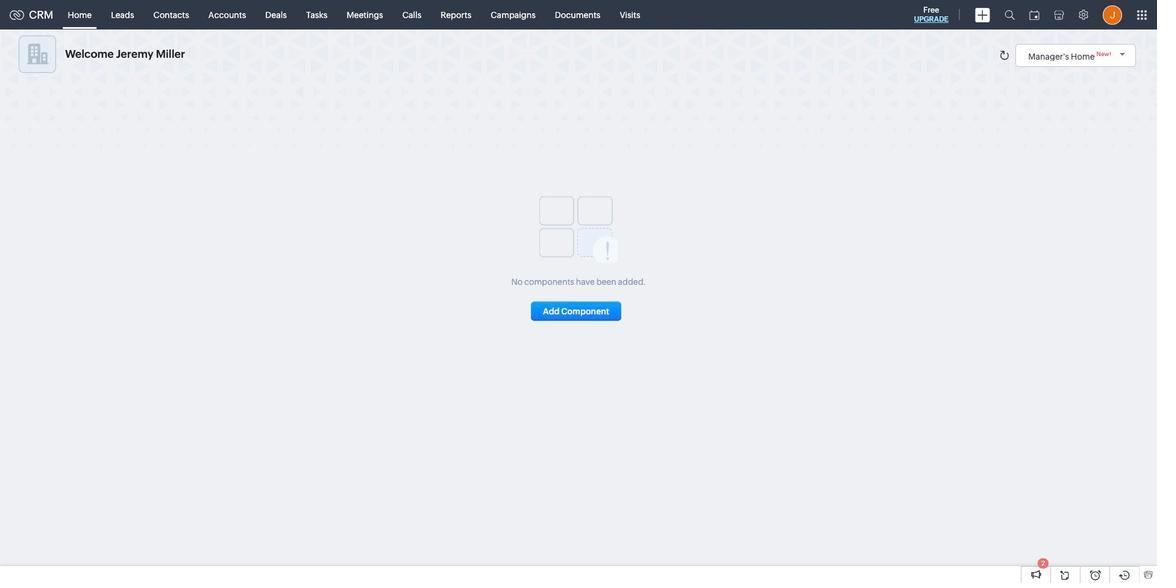 Task type: describe. For each thing, give the bounding box(es) containing it.
profile image
[[1103, 5, 1122, 24]]

profile element
[[1096, 0, 1129, 29]]

logo image
[[10, 10, 24, 20]]



Task type: locate. For each thing, give the bounding box(es) containing it.
search image
[[1005, 10, 1015, 20]]

create menu image
[[975, 8, 990, 22]]

create menu element
[[968, 0, 997, 29]]

calendar image
[[1029, 10, 1040, 20]]

search element
[[997, 0, 1022, 30]]



Task type: vqa. For each thing, say whether or not it's contained in the screenshot.
logo
yes



